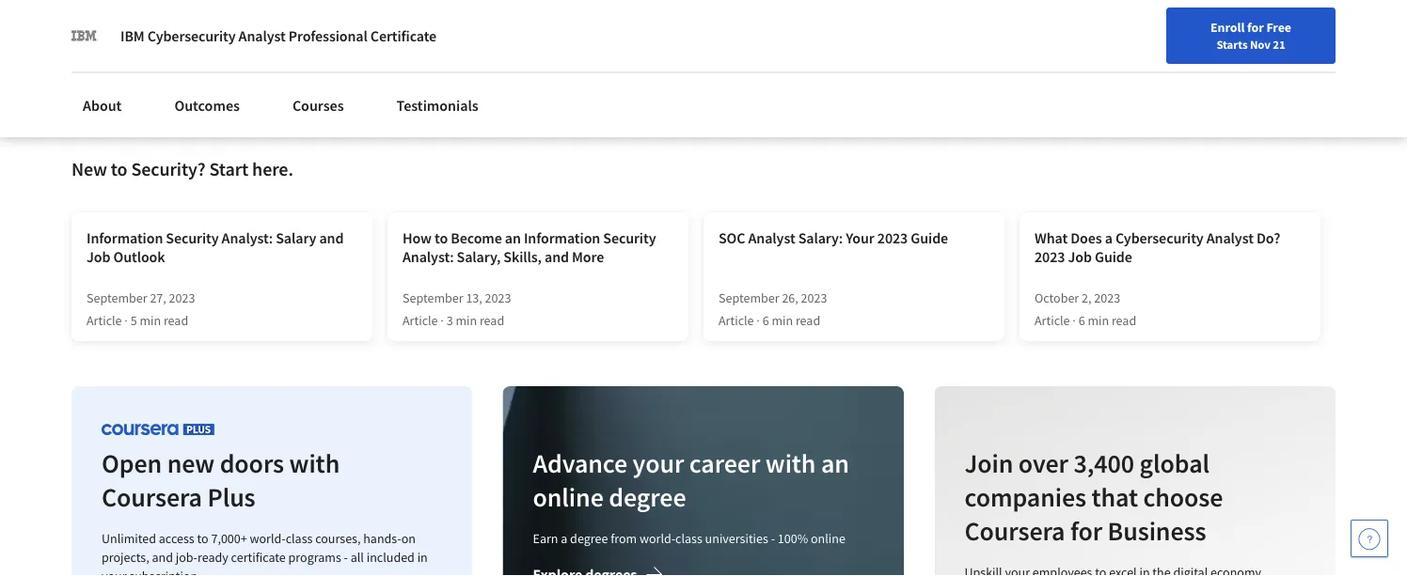 Task type: vqa. For each thing, say whether or not it's contained in the screenshot.
October 2, 2023 Article · 6 min read
yes



Task type: describe. For each thing, give the bounding box(es) containing it.
join over 3,400 global companies that choose coursera for business
[[965, 447, 1223, 548]]

all
[[351, 549, 364, 566]]

unlimited
[[102, 531, 156, 547]]

join
[[965, 447, 1013, 480]]

3
[[447, 312, 453, 329]]

1 vertical spatial degree
[[570, 531, 608, 547]]

class for universities
[[676, 531, 703, 547]]

2023 inside what does a cybersecurity analyst do? 2023 job guide
[[1035, 247, 1065, 266]]

to for how
[[435, 229, 448, 247]]

outcomes link
[[163, 85, 251, 126]]

job inside what does a cybersecurity analyst do? 2023 job guide
[[1068, 247, 1092, 266]]

outlook
[[113, 247, 165, 266]]

courses,
[[315, 531, 361, 547]]

an inside how to become an information security analyst: salary, skills, and more
[[505, 229, 521, 247]]

read for a
[[1112, 312, 1137, 329]]

coursera plus image
[[102, 423, 215, 436]]

courses link
[[281, 85, 355, 126]]

min for security
[[140, 312, 161, 329]]

nov
[[1250, 37, 1271, 52]]

0 horizontal spatial guide
[[911, 229, 948, 247]]

world- for 7,000+
[[250, 531, 286, 547]]

september 27, 2023 article · 5 min read
[[87, 290, 195, 329]]

advance
[[533, 447, 628, 480]]

article for information security analyst: salary and job outlook
[[87, 312, 122, 329]]

read for become
[[480, 312, 505, 329]]

starts
[[1217, 37, 1248, 52]]

new
[[167, 447, 215, 480]]

and inside the "information security analyst: salary and job outlook"
[[319, 229, 344, 247]]

0 vertical spatial -
[[771, 531, 775, 547]]

27,
[[150, 290, 166, 307]]

certificate
[[231, 549, 286, 566]]

and inside how to become an information security analyst: salary, skills, and more
[[545, 247, 569, 266]]

start
[[209, 157, 249, 181]]

coursera inside the open new doors with coursera plus
[[102, 481, 202, 514]]

security inside how to become an information security analyst: salary, skills, and more
[[603, 229, 656, 247]]

2,
[[1082, 290, 1092, 307]]

job-
[[176, 549, 198, 566]]

enroll
[[1211, 19, 1245, 36]]

help center image
[[1359, 528, 1381, 550]]

with for doors
[[289, 447, 340, 480]]

your inside unlimited access to 7,000+ world-class courses, hands-on projects, and job-ready certificate programs - all included in your subscription
[[102, 568, 127, 577]]

testimonials link
[[385, 85, 490, 126]]

free
[[1267, 19, 1292, 36]]

to for new
[[111, 157, 127, 181]]

what does a cybersecurity analyst do? 2023 job guide
[[1035, 229, 1281, 266]]

programs
[[288, 549, 341, 566]]

about link
[[72, 85, 133, 126]]

in
[[417, 549, 428, 566]]

enroll for free starts nov 21
[[1211, 19, 1292, 52]]

security?
[[131, 157, 206, 181]]

projects,
[[102, 549, 149, 566]]

coursera image
[[23, 15, 142, 45]]

advance your career with an online degree
[[533, 447, 850, 514]]

coursera inside the join over 3,400 global companies that choose coursera for business
[[965, 515, 1065, 548]]

2023 for information security analyst: salary and job outlook
[[169, 290, 195, 307]]

what
[[1035, 229, 1068, 247]]

3,400
[[1074, 447, 1135, 480]]

job inside the "information security analyst: salary and job outlook"
[[87, 247, 110, 266]]

september for outlook
[[87, 290, 147, 307]]

on
[[401, 531, 416, 547]]

certificate
[[371, 26, 437, 45]]

26,
[[782, 290, 799, 307]]

a inside what does a cybersecurity analyst do? 2023 job guide
[[1105, 229, 1113, 247]]

new
[[72, 157, 107, 181]]

21
[[1273, 37, 1286, 52]]

how to become an information security analyst: salary, skills, and more
[[403, 229, 656, 266]]

business
[[1108, 515, 1207, 548]]

your inside advance your career with an online degree
[[633, 447, 684, 480]]

analyst: inside the "information security analyst: salary and job outlook"
[[222, 229, 273, 247]]

for inside enroll for free starts nov 21
[[1248, 19, 1264, 36]]

0 horizontal spatial a
[[561, 531, 568, 547]]

to inside unlimited access to 7,000+ world-class courses, hands-on projects, and job-ready certificate programs - all included in your subscription
[[197, 531, 209, 547]]

your
[[846, 229, 875, 247]]

subscription
[[129, 568, 198, 577]]

global
[[1140, 447, 1210, 480]]

september 26, 2023 article · 6 min read
[[719, 290, 827, 329]]

1 horizontal spatial online
[[811, 531, 846, 547]]

6 for does
[[1079, 312, 1085, 329]]

an inside advance your career with an online degree
[[821, 447, 850, 480]]

· for soc analyst salary: your 2023 guide
[[757, 312, 760, 329]]

skills,
[[504, 247, 542, 266]]

open new doors with coursera plus
[[102, 447, 340, 514]]

0 horizontal spatial cybersecurity
[[148, 26, 236, 45]]

how
[[403, 229, 432, 247]]

read for analyst:
[[164, 312, 188, 329]]

companies
[[965, 481, 1087, 514]]

2023 for how to become an information security analyst: salary, skills, and more
[[485, 290, 511, 307]]

salary,
[[457, 247, 501, 266]]

· for how to become an information security analyst: salary, skills, and more
[[441, 312, 444, 329]]

min for analyst
[[772, 312, 793, 329]]

5
[[130, 312, 137, 329]]

for inside the join over 3,400 global companies that choose coursera for business
[[1071, 515, 1103, 548]]

soc
[[719, 229, 746, 247]]

october
[[1035, 290, 1079, 307]]

cybersecurity inside what does a cybersecurity analyst do? 2023 job guide
[[1116, 229, 1204, 247]]

min for to
[[456, 312, 477, 329]]

7,000+
[[211, 531, 247, 547]]

included
[[367, 549, 415, 566]]

ibm cybersecurity analyst professional certificate
[[120, 26, 437, 45]]



Task type: locate. For each thing, give the bounding box(es) containing it.
september 13, 2023 article · 3 min read
[[403, 290, 511, 329]]

1 job from the left
[[87, 247, 110, 266]]

2023 for what does a cybersecurity analyst do? 2023 job guide
[[1094, 290, 1121, 307]]

0 horizontal spatial 6
[[763, 312, 769, 329]]

2023 left does
[[1035, 247, 1065, 266]]

degree inside advance your career with an online degree
[[609, 481, 687, 514]]

·
[[125, 312, 128, 329], [441, 312, 444, 329], [757, 312, 760, 329], [1073, 312, 1076, 329]]

with right doors
[[289, 447, 340, 480]]

analyst: inside how to become an information security analyst: salary, skills, and more
[[403, 247, 454, 266]]

analyst left do? at the top of page
[[1207, 229, 1254, 247]]

information up 27,
[[87, 229, 163, 247]]

2 horizontal spatial analyst
[[1207, 229, 1254, 247]]

article inside october 2, 2023 article · 6 min read
[[1035, 312, 1070, 329]]

min
[[140, 312, 161, 329], [456, 312, 477, 329], [772, 312, 793, 329], [1088, 312, 1109, 329]]

1 read from the left
[[164, 312, 188, 329]]

0 horizontal spatial for
[[1071, 515, 1103, 548]]

september inside september 13, 2023 article · 3 min read
[[403, 290, 463, 307]]

testimonials
[[397, 96, 479, 115]]

2023 inside october 2, 2023 article · 6 min read
[[1094, 290, 1121, 307]]

2 with from the left
[[766, 447, 816, 480]]

-
[[771, 531, 775, 547], [344, 549, 348, 566]]

0 horizontal spatial job
[[87, 247, 110, 266]]

class left universities
[[676, 531, 703, 547]]

2 information from the left
[[524, 229, 600, 247]]

1 vertical spatial a
[[561, 531, 568, 547]]

1 horizontal spatial coursera
[[965, 515, 1065, 548]]

read inside september 13, 2023 article · 3 min read
[[480, 312, 505, 329]]

0 horizontal spatial and
[[152, 549, 173, 566]]

an
[[505, 229, 521, 247], [821, 447, 850, 480]]

does
[[1071, 229, 1102, 247]]

for up nov
[[1248, 19, 1264, 36]]

0 horizontal spatial class
[[286, 531, 313, 547]]

cybersecurity right does
[[1116, 229, 1204, 247]]

unlimited access to 7,000+ world-class courses, hands-on projects, and job-ready certificate programs - all included in your subscription
[[102, 531, 428, 577]]

your left career
[[633, 447, 684, 480]]

information inside the "information security analyst: salary and job outlook"
[[87, 229, 163, 247]]

1 horizontal spatial with
[[766, 447, 816, 480]]

1 horizontal spatial to
[[197, 531, 209, 547]]

2 read from the left
[[480, 312, 505, 329]]

2 min from the left
[[456, 312, 477, 329]]

1 · from the left
[[125, 312, 128, 329]]

3 · from the left
[[757, 312, 760, 329]]

coursera
[[102, 481, 202, 514], [965, 515, 1065, 548]]

- left all
[[344, 549, 348, 566]]

3 september from the left
[[719, 290, 780, 307]]

coursera down companies
[[965, 515, 1065, 548]]

read for salary:
[[796, 312, 821, 329]]

class up the programs
[[286, 531, 313, 547]]

min down '2,'
[[1088, 312, 1109, 329]]

here.
[[252, 157, 293, 181]]

and right salary
[[319, 229, 344, 247]]

1 vertical spatial to
[[435, 229, 448, 247]]

menu item
[[1013, 19, 1134, 80]]

2023 for soc analyst salary: your 2023 guide
[[801, 290, 827, 307]]

0 horizontal spatial coursera
[[102, 481, 202, 514]]

1 6 from the left
[[763, 312, 769, 329]]

guide right your
[[911, 229, 948, 247]]

read inside september 27, 2023 article · 5 min read
[[164, 312, 188, 329]]

doors
[[220, 447, 284, 480]]

- inside unlimited access to 7,000+ world-class courses, hands-on projects, and job-ready certificate programs - all included in your subscription
[[344, 549, 348, 566]]

article inside september 27, 2023 article · 5 min read
[[87, 312, 122, 329]]

0 vertical spatial online
[[533, 481, 604, 514]]

2 security from the left
[[603, 229, 656, 247]]

article inside september 13, 2023 article · 3 min read
[[403, 312, 438, 329]]

1 horizontal spatial world-
[[640, 531, 676, 547]]

career
[[690, 447, 761, 480]]

0 horizontal spatial world-
[[250, 531, 286, 547]]

cybersecurity
[[148, 26, 236, 45], [1116, 229, 1204, 247]]

with inside advance your career with an online degree
[[766, 447, 816, 480]]

soc analyst salary: your 2023 guide
[[719, 229, 948, 247]]

new to security? start here.
[[72, 157, 293, 181]]

2 · from the left
[[441, 312, 444, 329]]

1 horizontal spatial your
[[633, 447, 684, 480]]

read inside october 2, 2023 article · 6 min read
[[1112, 312, 1137, 329]]

article for how to become an information security analyst: salary, skills, and more
[[403, 312, 438, 329]]

6 inside october 2, 2023 article · 6 min read
[[1079, 312, 1085, 329]]

1 class from the left
[[286, 531, 313, 547]]

2023 right '13,'
[[485, 290, 511, 307]]

1 september from the left
[[87, 290, 147, 307]]

world- up certificate
[[250, 531, 286, 547]]

1 horizontal spatial 6
[[1079, 312, 1085, 329]]

september for analyst:
[[403, 290, 463, 307]]

a
[[1105, 229, 1113, 247], [561, 531, 568, 547]]

1 vertical spatial an
[[821, 447, 850, 480]]

2 horizontal spatial to
[[435, 229, 448, 247]]

article down soc
[[719, 312, 754, 329]]

earn a degree from world-class universities - 100% online
[[533, 531, 846, 547]]

guide up october 2, 2023 article · 6 min read
[[1095, 247, 1133, 266]]

for
[[1248, 19, 1264, 36], [1071, 515, 1103, 548]]

and inside unlimited access to 7,000+ world-class courses, hands-on projects, and job-ready certificate programs - all included in your subscription
[[152, 549, 173, 566]]

1 horizontal spatial analyst
[[748, 229, 796, 247]]

analyst:
[[222, 229, 273, 247], [403, 247, 454, 266]]

do?
[[1257, 229, 1281, 247]]

1 information from the left
[[87, 229, 163, 247]]

degree left from
[[570, 531, 608, 547]]

0 horizontal spatial online
[[533, 481, 604, 514]]

· inside september 27, 2023 article · 5 min read
[[125, 312, 128, 329]]

online
[[533, 481, 604, 514], [811, 531, 846, 547]]

3 article from the left
[[719, 312, 754, 329]]

and up the subscription
[[152, 549, 173, 566]]

min right 5
[[140, 312, 161, 329]]

class for courses,
[[286, 531, 313, 547]]

analyst: left salary
[[222, 229, 273, 247]]

min inside october 2, 2023 article · 6 min read
[[1088, 312, 1109, 329]]

4 · from the left
[[1073, 312, 1076, 329]]

2 horizontal spatial and
[[545, 247, 569, 266]]

1 horizontal spatial a
[[1105, 229, 1113, 247]]

1 horizontal spatial job
[[1068, 247, 1092, 266]]

with for career
[[766, 447, 816, 480]]

read down what does a cybersecurity analyst do? 2023 job guide
[[1112, 312, 1137, 329]]

min right 3
[[456, 312, 477, 329]]

2 6 from the left
[[1079, 312, 1085, 329]]

13,
[[466, 290, 482, 307]]

0 vertical spatial to
[[111, 157, 127, 181]]

article for what does a cybersecurity analyst do? 2023 job guide
[[1035, 312, 1070, 329]]

professional
[[289, 26, 368, 45]]

· for what does a cybersecurity analyst do? 2023 job guide
[[1073, 312, 1076, 329]]

0 horizontal spatial to
[[111, 157, 127, 181]]

september inside september 26, 2023 article · 6 min read
[[719, 290, 780, 307]]

choose
[[1143, 481, 1223, 514]]

plus
[[207, 481, 256, 514]]

· inside september 13, 2023 article · 3 min read
[[441, 312, 444, 329]]

0 horizontal spatial -
[[344, 549, 348, 566]]

2023 right 26,
[[801, 290, 827, 307]]

with right career
[[766, 447, 816, 480]]

analyst right soc
[[748, 229, 796, 247]]

online inside advance your career with an online degree
[[533, 481, 604, 514]]

1 horizontal spatial class
[[676, 531, 703, 547]]

from
[[611, 531, 637, 547]]

2 horizontal spatial september
[[719, 290, 780, 307]]

· for information security analyst: salary and job outlook
[[125, 312, 128, 329]]

online right 100%
[[811, 531, 846, 547]]

about
[[83, 96, 122, 115]]

coursera down open
[[102, 481, 202, 514]]

1 horizontal spatial security
[[603, 229, 656, 247]]

2023 inside september 13, 2023 article · 3 min read
[[485, 290, 511, 307]]

class inside unlimited access to 7,000+ world-class courses, hands-on projects, and job-ready certificate programs - all included in your subscription
[[286, 531, 313, 547]]

1 vertical spatial online
[[811, 531, 846, 547]]

2 article from the left
[[403, 312, 438, 329]]

1 horizontal spatial -
[[771, 531, 775, 547]]

min inside september 13, 2023 article · 3 min read
[[456, 312, 477, 329]]

become
[[451, 229, 502, 247]]

1 horizontal spatial an
[[821, 447, 850, 480]]

access
[[159, 531, 194, 547]]

salary
[[276, 229, 316, 247]]

1 vertical spatial -
[[344, 549, 348, 566]]

article down october at right bottom
[[1035, 312, 1070, 329]]

information inside how to become an information security analyst: salary, skills, and more
[[524, 229, 600, 247]]

0 horizontal spatial an
[[505, 229, 521, 247]]

article inside september 26, 2023 article · 6 min read
[[719, 312, 754, 329]]

1 security from the left
[[166, 229, 219, 247]]

100%
[[778, 531, 809, 547]]

2 september from the left
[[403, 290, 463, 307]]

2023 right your
[[878, 229, 908, 247]]

world- inside unlimited access to 7,000+ world-class courses, hands-on projects, and job-ready certificate programs - all included in your subscription
[[250, 531, 286, 547]]

read
[[164, 312, 188, 329], [480, 312, 505, 329], [796, 312, 821, 329], [1112, 312, 1137, 329]]

0 vertical spatial degree
[[609, 481, 687, 514]]

job left outlook at the top of page
[[87, 247, 110, 266]]

0 horizontal spatial degree
[[570, 531, 608, 547]]

cybersecurity right ibm
[[148, 26, 236, 45]]

and
[[319, 229, 344, 247], [545, 247, 569, 266], [152, 549, 173, 566]]

1 horizontal spatial guide
[[1095, 247, 1133, 266]]

0 vertical spatial an
[[505, 229, 521, 247]]

class
[[286, 531, 313, 547], [676, 531, 703, 547]]

job right what
[[1068, 247, 1092, 266]]

4 read from the left
[[1112, 312, 1137, 329]]

0 horizontal spatial analyst
[[239, 26, 286, 45]]

world- right from
[[640, 531, 676, 547]]

3 read from the left
[[796, 312, 821, 329]]

analyst inside what does a cybersecurity analyst do? 2023 job guide
[[1207, 229, 1254, 247]]

0 horizontal spatial information
[[87, 229, 163, 247]]

0 vertical spatial cybersecurity
[[148, 26, 236, 45]]

a right earn
[[561, 531, 568, 547]]

earn
[[533, 531, 559, 547]]

with inside the open new doors with coursera plus
[[289, 447, 340, 480]]

article
[[87, 312, 122, 329], [403, 312, 438, 329], [719, 312, 754, 329], [1035, 312, 1070, 329]]

ibm
[[120, 26, 145, 45]]

more
[[572, 247, 604, 266]]

2023 right 27,
[[169, 290, 195, 307]]

security
[[166, 229, 219, 247], [603, 229, 656, 247]]

1 horizontal spatial information
[[524, 229, 600, 247]]

article left 5
[[87, 312, 122, 329]]

september
[[87, 290, 147, 307], [403, 290, 463, 307], [719, 290, 780, 307]]

1 vertical spatial your
[[102, 568, 127, 577]]

1 vertical spatial coursera
[[965, 515, 1065, 548]]

information security analyst: salary and job outlook
[[87, 229, 344, 266]]

universities
[[705, 531, 769, 547]]

learner manmeet g india image
[[135, 0, 711, 75]]

open
[[102, 447, 162, 480]]

0 horizontal spatial your
[[102, 568, 127, 577]]

2023 inside september 27, 2023 article · 5 min read
[[169, 290, 195, 307]]

to
[[111, 157, 127, 181], [435, 229, 448, 247], [197, 531, 209, 547]]

0 horizontal spatial analyst:
[[222, 229, 273, 247]]

2 class from the left
[[676, 531, 703, 547]]

None search field
[[268, 12, 635, 49]]

online down the advance
[[533, 481, 604, 514]]

0 horizontal spatial security
[[166, 229, 219, 247]]

1 vertical spatial for
[[1071, 515, 1103, 548]]

to right how
[[435, 229, 448, 247]]

1 horizontal spatial cybersecurity
[[1116, 229, 1204, 247]]

1 horizontal spatial degree
[[609, 481, 687, 514]]

degree up from
[[609, 481, 687, 514]]

to right new
[[111, 157, 127, 181]]

4 article from the left
[[1035, 312, 1070, 329]]

september up 3
[[403, 290, 463, 307]]

0 vertical spatial coursera
[[102, 481, 202, 514]]

october 2, 2023 article · 6 min read
[[1035, 290, 1137, 329]]

0 vertical spatial your
[[633, 447, 684, 480]]

show notifications image
[[1154, 24, 1176, 46]]

0 vertical spatial for
[[1248, 19, 1264, 36]]

to up 'ready'
[[197, 531, 209, 547]]

1 horizontal spatial september
[[403, 290, 463, 307]]

that
[[1092, 481, 1138, 514]]

6
[[763, 312, 769, 329], [1079, 312, 1085, 329]]

1 min from the left
[[140, 312, 161, 329]]

· inside september 26, 2023 article · 6 min read
[[757, 312, 760, 329]]

6 for analyst
[[763, 312, 769, 329]]

hands-
[[363, 531, 401, 547]]

to inside how to become an information security analyst: salary, skills, and more
[[435, 229, 448, 247]]

a right does
[[1105, 229, 1113, 247]]

min inside september 27, 2023 article · 5 min read
[[140, 312, 161, 329]]

1 horizontal spatial for
[[1248, 19, 1264, 36]]

over
[[1019, 447, 1069, 480]]

september up 5
[[87, 290, 147, 307]]

september inside september 27, 2023 article · 5 min read
[[87, 290, 147, 307]]

world-
[[250, 531, 286, 547], [640, 531, 676, 547]]

courses
[[293, 96, 344, 115]]

article left 3
[[403, 312, 438, 329]]

security inside the "information security analyst: salary and job outlook"
[[166, 229, 219, 247]]

analyst
[[239, 26, 286, 45], [748, 229, 796, 247], [1207, 229, 1254, 247]]

1 with from the left
[[289, 447, 340, 480]]

- left 100%
[[771, 531, 775, 547]]

read down 27,
[[164, 312, 188, 329]]

slides element
[[105, 90, 1302, 109]]

0 horizontal spatial september
[[87, 290, 147, 307]]

analyst: left salary,
[[403, 247, 454, 266]]

· inside october 2, 2023 article · 6 min read
[[1073, 312, 1076, 329]]

0 horizontal spatial with
[[289, 447, 340, 480]]

2023
[[878, 229, 908, 247], [1035, 247, 1065, 266], [169, 290, 195, 307], [485, 290, 511, 307], [801, 290, 827, 307], [1094, 290, 1121, 307]]

guide inside what does a cybersecurity analyst do? 2023 job guide
[[1095, 247, 1133, 266]]

september left 26,
[[719, 290, 780, 307]]

1 vertical spatial cybersecurity
[[1116, 229, 1204, 247]]

min for does
[[1088, 312, 1109, 329]]

min inside september 26, 2023 article · 6 min read
[[772, 312, 793, 329]]

your down projects,
[[102, 568, 127, 577]]

1 world- from the left
[[250, 531, 286, 547]]

for down that at right
[[1071, 515, 1103, 548]]

2 vertical spatial to
[[197, 531, 209, 547]]

2 job from the left
[[1068, 247, 1092, 266]]

outcomes
[[174, 96, 240, 115]]

article for soc analyst salary: your 2023 guide
[[719, 312, 754, 329]]

degree
[[609, 481, 687, 514], [570, 531, 608, 547]]

1 horizontal spatial analyst:
[[403, 247, 454, 266]]

read down '13,'
[[480, 312, 505, 329]]

read inside september 26, 2023 article · 6 min read
[[796, 312, 821, 329]]

ibm image
[[72, 23, 98, 49]]

information
[[87, 229, 163, 247], [524, 229, 600, 247]]

min down 26,
[[772, 312, 793, 329]]

analyst left professional
[[239, 26, 286, 45]]

0 vertical spatial a
[[1105, 229, 1113, 247]]

6 inside september 26, 2023 article · 6 min read
[[763, 312, 769, 329]]

1 horizontal spatial and
[[319, 229, 344, 247]]

and left more
[[545, 247, 569, 266]]

salary:
[[799, 229, 843, 247]]

ready
[[198, 549, 228, 566]]

1 article from the left
[[87, 312, 122, 329]]

2023 right '2,'
[[1094, 290, 1121, 307]]

3 min from the left
[[772, 312, 793, 329]]

2 world- from the left
[[640, 531, 676, 547]]

2023 inside september 26, 2023 article · 6 min read
[[801, 290, 827, 307]]

read down 26,
[[796, 312, 821, 329]]

information right salary,
[[524, 229, 600, 247]]

4 min from the left
[[1088, 312, 1109, 329]]

world- for from
[[640, 531, 676, 547]]



